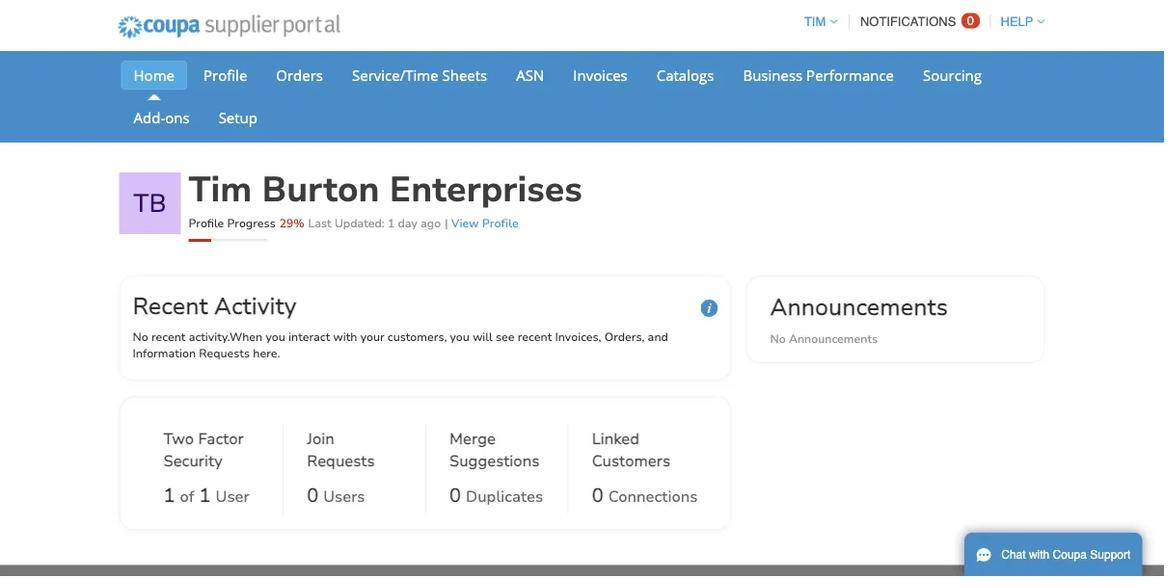 Task type: describe. For each thing, give the bounding box(es) containing it.
profile up setup
[[204, 65, 247, 85]]

profile left progress
[[189, 216, 224, 231]]

0 horizontal spatial 1
[[164, 483, 175, 509]]

business
[[743, 65, 803, 85]]

29%
[[280, 216, 304, 231]]

join requests
[[307, 429, 375, 472]]

updated:
[[335, 216, 385, 231]]

0 inside the notifications 0
[[967, 14, 974, 28]]

invoices,
[[555, 329, 602, 345]]

business performance
[[743, 65, 894, 85]]

join requests link
[[307, 429, 402, 477]]

2 you from the left
[[450, 329, 470, 345]]

service/time
[[352, 65, 439, 85]]

add-ons link
[[121, 103, 202, 132]]

0 duplicates
[[450, 483, 543, 509]]

0 for 0 connections
[[592, 483, 604, 509]]

coupa supplier portal image
[[105, 3, 353, 51]]

linked
[[592, 429, 640, 450]]

invoices
[[573, 65, 628, 85]]

profile link
[[191, 61, 260, 90]]

recent activity
[[133, 290, 297, 322]]

profile right view
[[482, 216, 519, 231]]

tb
[[133, 186, 167, 220]]

and
[[648, 329, 668, 345]]

performance
[[807, 65, 894, 85]]

factor
[[198, 429, 244, 450]]

requests inside when you interact with your customers, you will see recent invoices, orders, and information requests here.
[[199, 346, 250, 361]]

progress
[[227, 216, 276, 231]]

information
[[133, 346, 196, 361]]

merge suggestions
[[450, 429, 540, 472]]

1 you from the left
[[266, 329, 285, 345]]

invoices link
[[561, 61, 640, 90]]

here.
[[253, 346, 280, 361]]

with inside button
[[1029, 549, 1050, 562]]

notifications
[[860, 14, 956, 29]]

view profile link
[[451, 216, 519, 231]]

no inside announcements no announcements
[[770, 331, 786, 347]]

view
[[451, 216, 479, 231]]

setup link
[[206, 103, 270, 132]]

ago
[[421, 216, 441, 231]]

recent
[[133, 290, 208, 322]]

sourcing link
[[911, 61, 995, 90]]

orders,
[[605, 329, 645, 345]]

connections
[[608, 487, 698, 508]]

setup
[[219, 108, 258, 127]]

users
[[323, 487, 365, 508]]

1 of 1 user
[[164, 483, 250, 509]]

orders
[[276, 65, 323, 85]]

0 horizontal spatial no
[[133, 329, 148, 345]]

user
[[216, 487, 250, 508]]

add-
[[134, 108, 165, 127]]

help link
[[992, 14, 1045, 29]]

enterprises
[[390, 166, 583, 214]]

business performance link
[[731, 61, 907, 90]]

catalogs
[[657, 65, 714, 85]]

of
[[180, 487, 194, 508]]

orders link
[[264, 61, 336, 90]]



Task type: vqa. For each thing, say whether or not it's contained in the screenshot.
the service/time
yes



Task type: locate. For each thing, give the bounding box(es) containing it.
see
[[496, 329, 515, 345]]

with left the your
[[333, 329, 357, 345]]

1 horizontal spatial recent
[[518, 329, 552, 345]]

home
[[134, 65, 175, 85]]

with right chat
[[1029, 549, 1050, 562]]

requests
[[199, 346, 250, 361], [307, 451, 375, 472]]

recent up information
[[151, 329, 186, 345]]

1 vertical spatial tim
[[189, 166, 252, 214]]

when you interact with your customers, you will see recent invoices, orders, and information requests here.
[[133, 329, 668, 361]]

tim inside tim burton enterprises profile progress 29% last updated: 1 day ago | view profile
[[189, 166, 252, 214]]

customers,
[[388, 329, 447, 345]]

will
[[473, 329, 493, 345]]

requests inside 'link'
[[307, 451, 375, 472]]

0 for 0 users
[[307, 483, 319, 509]]

announcements
[[770, 291, 948, 323], [789, 331, 878, 347]]

0 vertical spatial requests
[[199, 346, 250, 361]]

chat with coupa support
[[1002, 549, 1131, 562]]

0 vertical spatial announcements
[[770, 291, 948, 323]]

security
[[164, 451, 223, 472]]

1 horizontal spatial requests
[[307, 451, 375, 472]]

tim burton enterprises profile progress 29% last updated: 1 day ago | view profile
[[189, 166, 583, 231]]

2 horizontal spatial 1
[[388, 216, 395, 231]]

activity
[[214, 290, 297, 322]]

tim for tim
[[804, 14, 826, 29]]

two factor security
[[164, 429, 244, 472]]

0 left help
[[967, 14, 974, 28]]

notifications 0
[[860, 14, 974, 29]]

you
[[266, 329, 285, 345], [450, 329, 470, 345]]

1 right of
[[199, 483, 211, 509]]

chat
[[1002, 549, 1026, 562]]

ons
[[165, 108, 190, 127]]

1 recent from the left
[[151, 329, 186, 345]]

asn link
[[504, 61, 557, 90]]

0 connections
[[592, 483, 698, 509]]

you up here. on the bottom left of the page
[[266, 329, 285, 345]]

0 down customers
[[592, 483, 604, 509]]

with inside when you interact with your customers, you will see recent invoices, orders, and information requests here.
[[333, 329, 357, 345]]

1
[[388, 216, 395, 231], [164, 483, 175, 509], [199, 483, 211, 509]]

1 horizontal spatial with
[[1029, 549, 1050, 562]]

1 vertical spatial announcements
[[789, 331, 878, 347]]

1 horizontal spatial you
[[450, 329, 470, 345]]

1 horizontal spatial 1
[[199, 483, 211, 509]]

you left will
[[450, 329, 470, 345]]

two factor security link
[[164, 429, 260, 477]]

no recent activity.
[[133, 329, 230, 345]]

support
[[1090, 549, 1131, 562]]

0 users
[[307, 483, 365, 509]]

announcements inside announcements no announcements
[[789, 331, 878, 347]]

additional information image
[[701, 300, 718, 317]]

0 for 0 duplicates
[[450, 483, 461, 509]]

sourcing
[[923, 65, 982, 85]]

merge suggestions link
[[450, 429, 545, 477]]

burton
[[262, 166, 380, 214]]

requests down join
[[307, 451, 375, 472]]

tim for tim burton enterprises profile progress 29% last updated: 1 day ago | view profile
[[189, 166, 252, 214]]

|
[[445, 216, 448, 231]]

0 left users
[[307, 483, 319, 509]]

1 horizontal spatial tim
[[804, 14, 826, 29]]

announcements no announcements
[[770, 291, 948, 347]]

2 recent from the left
[[518, 329, 552, 345]]

navigation containing notifications 0
[[796, 3, 1045, 41]]

0 horizontal spatial requests
[[199, 346, 250, 361]]

1 vertical spatial with
[[1029, 549, 1050, 562]]

0 horizontal spatial tim
[[189, 166, 252, 214]]

with
[[333, 329, 357, 345], [1029, 549, 1050, 562]]

add-ons
[[134, 108, 190, 127]]

tim up progress
[[189, 166, 252, 214]]

home link
[[121, 61, 187, 90]]

0 left duplicates
[[450, 483, 461, 509]]

tim
[[804, 14, 826, 29], [189, 166, 252, 214]]

service/time sheets link
[[340, 61, 500, 90]]

your
[[360, 329, 385, 345]]

recent right see
[[518, 329, 552, 345]]

0 horizontal spatial you
[[266, 329, 285, 345]]

0 horizontal spatial recent
[[151, 329, 186, 345]]

service/time sheets
[[352, 65, 487, 85]]

recent inside when you interact with your customers, you will see recent invoices, orders, and information requests here.
[[518, 329, 552, 345]]

0 vertical spatial tim
[[804, 14, 826, 29]]

catalogs link
[[644, 61, 727, 90]]

linked customers link
[[592, 429, 687, 477]]

two
[[164, 429, 194, 450]]

join
[[307, 429, 335, 450]]

1 horizontal spatial no
[[770, 331, 786, 347]]

profile
[[204, 65, 247, 85], [189, 216, 224, 231], [482, 216, 519, 231]]

0 horizontal spatial with
[[333, 329, 357, 345]]

when
[[230, 329, 263, 345]]

linked customers
[[592, 429, 670, 472]]

tim link
[[796, 14, 838, 29]]

chat with coupa support button
[[965, 533, 1142, 578]]

0
[[967, 14, 974, 28], [307, 483, 319, 509], [450, 483, 461, 509], [592, 483, 604, 509]]

1 left the day
[[388, 216, 395, 231]]

activity.
[[189, 329, 230, 345]]

help
[[1001, 14, 1034, 29]]

no
[[133, 329, 148, 345], [770, 331, 786, 347]]

last
[[308, 216, 332, 231]]

1 inside tim burton enterprises profile progress 29% last updated: 1 day ago | view profile
[[388, 216, 395, 231]]

sheets
[[442, 65, 487, 85]]

requests down activity.
[[199, 346, 250, 361]]

merge
[[450, 429, 496, 450]]

navigation
[[796, 3, 1045, 41]]

1 left of
[[164, 483, 175, 509]]

interact
[[288, 329, 330, 345]]

customers
[[592, 451, 670, 472]]

coupa
[[1053, 549, 1087, 562]]

asn
[[516, 65, 544, 85]]

tim up 'business performance'
[[804, 14, 826, 29]]

duplicates
[[466, 487, 543, 508]]

tb image
[[119, 173, 181, 234]]

0 vertical spatial with
[[333, 329, 357, 345]]

recent
[[151, 329, 186, 345], [518, 329, 552, 345]]

day
[[398, 216, 418, 231]]

1 vertical spatial requests
[[307, 451, 375, 472]]

suggestions
[[450, 451, 540, 472]]



